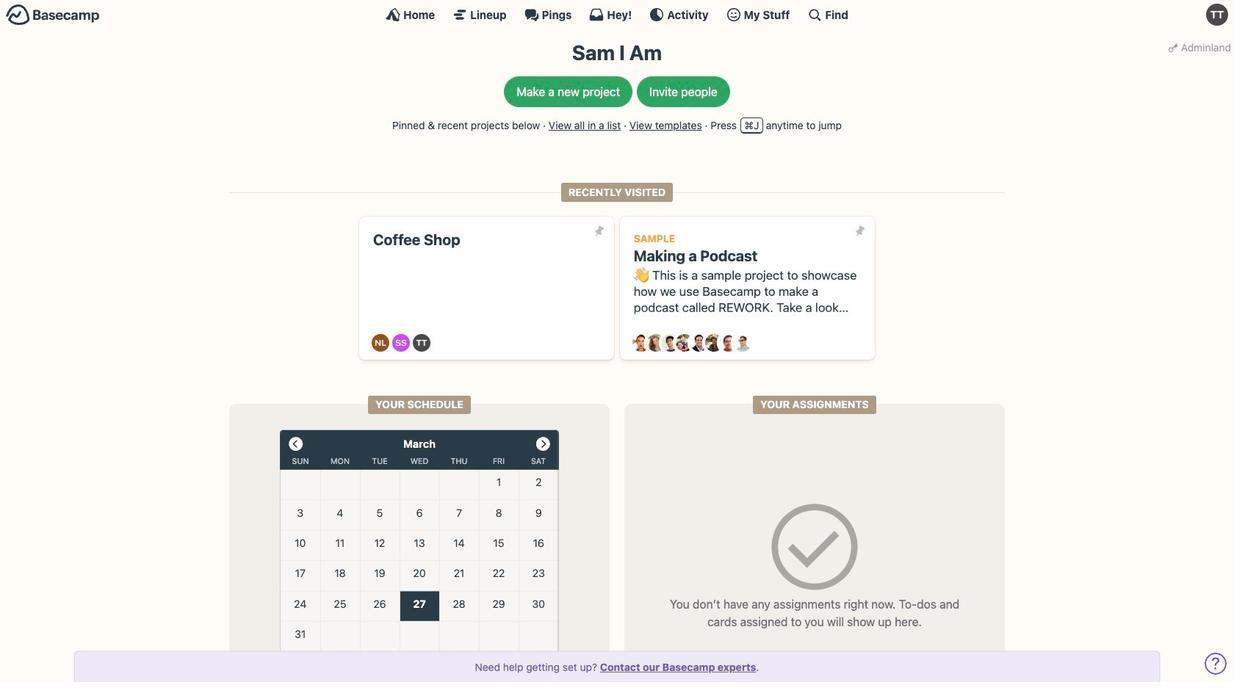 Task type: describe. For each thing, give the bounding box(es) containing it.
terry turtle image
[[1207, 4, 1229, 26]]

terry turtle image
[[413, 335, 431, 352]]

switch accounts image
[[6, 4, 100, 26]]

keyboard shortcut: ⌘ + / image
[[808, 7, 823, 22]]

steve marsh image
[[720, 335, 737, 352]]

nicole katz image
[[705, 335, 723, 352]]

cheryl walters image
[[647, 335, 665, 352]]



Task type: locate. For each thing, give the bounding box(es) containing it.
victor cooper image
[[734, 335, 752, 352]]

josh fiske image
[[691, 335, 708, 352]]

annie bryan image
[[633, 335, 650, 352]]

main element
[[0, 0, 1235, 29]]

jennifer young image
[[676, 335, 694, 352]]

natalie lubich image
[[372, 335, 390, 352]]

jared davis image
[[662, 335, 679, 352]]

sarah silvers image
[[393, 335, 410, 352]]



Task type: vqa. For each thing, say whether or not it's contained in the screenshot.
Terry Turtle icon
yes



